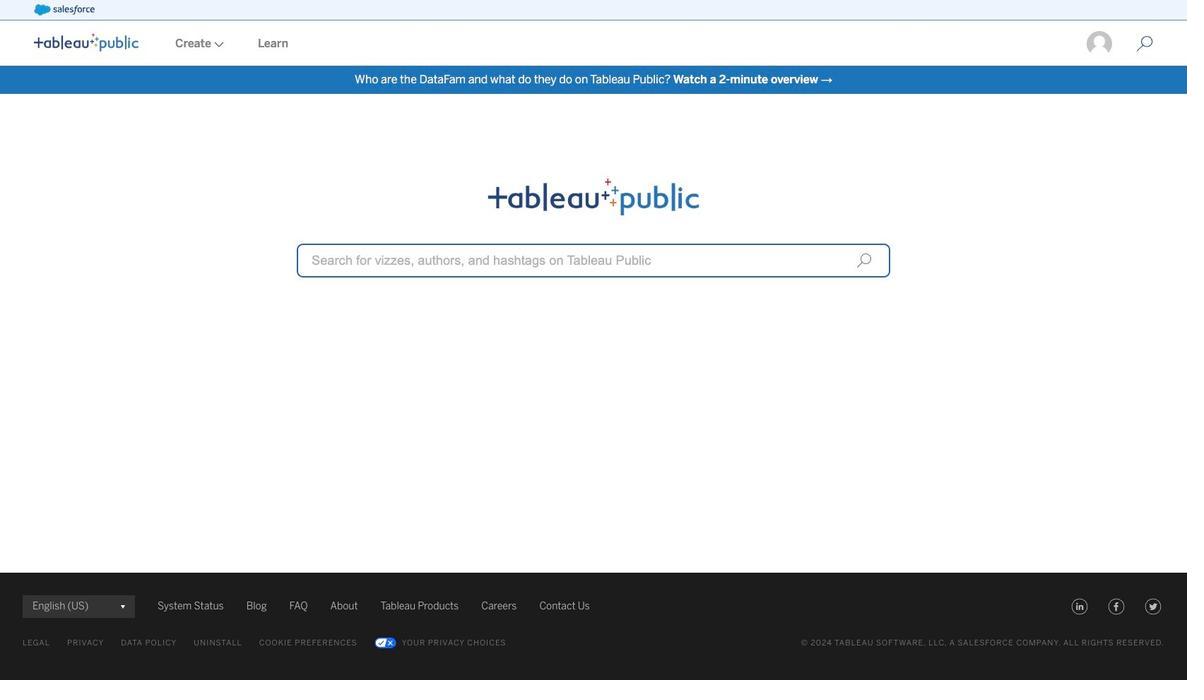 Task type: locate. For each thing, give the bounding box(es) containing it.
ruby.anderson5854 image
[[1085, 30, 1114, 58]]

go to search image
[[1119, 35, 1170, 52]]

search image
[[857, 253, 872, 269]]

create image
[[211, 42, 224, 47]]



Task type: describe. For each thing, give the bounding box(es) containing it.
logo image
[[34, 33, 139, 52]]

selected language element
[[33, 596, 125, 618]]

Search input field
[[297, 244, 890, 278]]

salesforce logo image
[[34, 4, 95, 16]]



Task type: vqa. For each thing, say whether or not it's contained in the screenshot.
Go to search Image
yes



